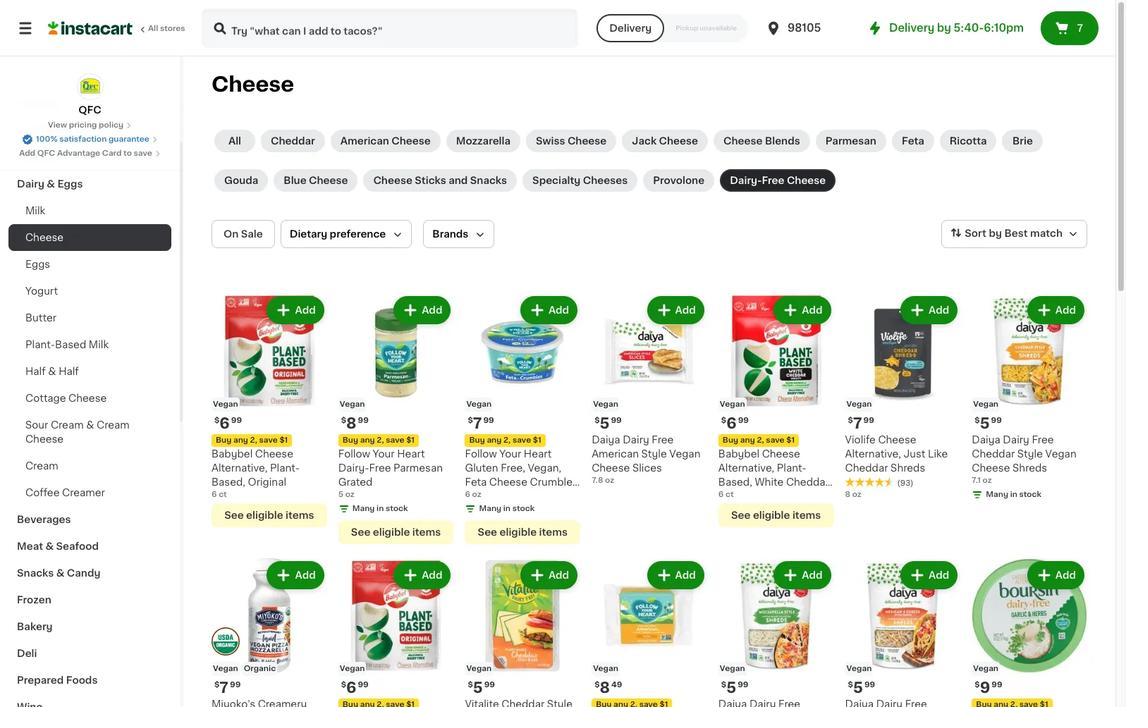 Task type: describe. For each thing, give the bounding box(es) containing it.
sale
[[241, 229, 263, 239]]

view pricing policy link
[[48, 120, 132, 131]]

2 horizontal spatial stock
[[1020, 491, 1042, 498]]

product group containing 9
[[972, 558, 1088, 707]]

buy for babybel cheese alternative, plant- based, original
[[216, 436, 232, 444]]

free inside follow your heart gluten free, vegan, feta cheese crumbles dairy free cheese
[[494, 491, 516, 501]]

cheese right swiss
[[568, 136, 607, 146]]

cheese right jack
[[659, 136, 698, 146]]

plant- inside plant-based milk link
[[25, 340, 55, 350]]

6 ct
[[719, 491, 734, 498]]

buy any 2, save $1 for babybel cheese alternative, plant- based, original
[[216, 436, 288, 444]]

mozzarella
[[456, 136, 511, 146]]

by for delivery
[[937, 23, 951, 33]]

dairy & eggs link
[[8, 171, 171, 197]]

daiya for american
[[592, 435, 620, 445]]

cheddar up blue on the left top of the page
[[271, 136, 315, 146]]

follow for follow your heart gluten free, vegan, feta cheese crumbles dairy free cheese
[[465, 449, 497, 459]]

on
[[224, 229, 239, 239]]

dairy- inside the follow your heart dairy-free parmesan grated 5 oz
[[338, 463, 369, 473]]

prepared foods
[[17, 676, 98, 686]]

snacks inside cheese sticks and snacks link
[[470, 176, 507, 186]]

7 button
[[1041, 11, 1099, 45]]

vegan inside daiya dairy free cheddar style vegan cheese shreds 7.1 oz
[[1046, 449, 1077, 459]]

best match
[[1005, 229, 1063, 239]]

specialty cheeses link
[[523, 169, 638, 192]]

dietary
[[290, 229, 327, 239]]

mozzarella link
[[446, 130, 521, 152]]

frozen
[[17, 595, 51, 605]]

& for half
[[48, 367, 56, 377]]

$ 7 99 for violife
[[848, 416, 875, 431]]

many in stock for 7
[[479, 505, 535, 513]]

candy
[[67, 569, 100, 578]]

american cheese
[[341, 136, 431, 146]]

many for 7
[[479, 505, 502, 513]]

gluten
[[465, 463, 498, 473]]

98105
[[788, 23, 821, 33]]

buy for follow your heart gluten free, vegan, feta cheese crumbles dairy free cheese
[[469, 436, 485, 444]]

items for follow your heart gluten free, vegan, feta cheese crumbles dairy free cheese
[[539, 527, 568, 537]]

swiss cheese
[[536, 136, 607, 146]]

eligible for babybel cheese alternative, plant- based, white cheddar variety
[[753, 510, 790, 520]]

item badge image
[[212, 628, 240, 656]]

snacks & candy link
[[8, 560, 171, 587]]

cottage cheese
[[25, 394, 107, 403]]

recipes link
[[8, 90, 171, 117]]

add qfc advantage card to save link
[[19, 148, 161, 159]]

in for 8
[[377, 505, 384, 513]]

oz down violife
[[853, 491, 862, 498]]

parmesan inside the follow your heart dairy-free parmesan grated 5 oz
[[394, 463, 443, 473]]

cheese inside babybel cheese alternative, plant- based, white cheddar variety
[[762, 449, 800, 459]]

cream link
[[8, 453, 171, 480]]

babybel for babybel cheese alternative, plant- based, original 6 ct
[[212, 449, 253, 459]]

1 half from the left
[[25, 367, 46, 377]]

based, for variety
[[719, 477, 753, 487]]

meat
[[17, 542, 43, 552]]

delivery button
[[597, 14, 665, 42]]

plant- for babybel cheese alternative, plant- based, original 6 ct
[[270, 463, 300, 473]]

view pricing policy
[[48, 121, 124, 129]]

blue cheese link
[[274, 169, 358, 192]]

any for follow your heart dairy-free parmesan grated
[[360, 436, 375, 444]]

7 inside 7 button
[[1078, 23, 1083, 33]]

butter link
[[8, 305, 171, 332]]

1 horizontal spatial milk
[[89, 340, 109, 350]]

produce link
[[8, 144, 171, 171]]

qfc link
[[77, 73, 103, 117]]

& for seafood
[[45, 542, 54, 552]]

5 inside the follow your heart dairy-free parmesan grated 5 oz
[[338, 491, 343, 498]]

dietary preference
[[290, 229, 386, 239]]

6:10pm
[[984, 23, 1024, 33]]

yogurt link
[[8, 278, 171, 305]]

dairy-free cheese link
[[720, 169, 836, 192]]

buy any 2, save $1 for follow your heart dairy-free parmesan grated
[[343, 436, 415, 444]]

& for eggs
[[47, 179, 55, 189]]

bakery link
[[8, 614, 171, 640]]

save for follow your heart dairy-free parmesan grated
[[386, 436, 405, 444]]

$ inside '$ 9 99'
[[975, 682, 980, 689]]

blue cheese
[[284, 176, 348, 186]]

violife
[[845, 435, 876, 445]]

Search field
[[203, 10, 577, 47]]

heart for vegan,
[[524, 449, 552, 459]]

feta inside follow your heart gluten free, vegan, feta cheese crumbles dairy free cheese
[[465, 477, 487, 487]]

dairy-free cheese
[[730, 176, 826, 186]]

save for babybel cheese alternative, plant- based, white cheddar variety
[[766, 436, 785, 444]]

guarantee
[[109, 135, 149, 143]]

cheddar link
[[261, 130, 325, 152]]

ct inside babybel cheese alternative, plant- based, original 6 ct
[[219, 491, 227, 498]]

heart for parmesan
[[397, 449, 425, 459]]

based
[[55, 340, 86, 350]]

0 vertical spatial dairy-
[[730, 176, 762, 186]]

2 half from the left
[[59, 367, 79, 377]]

6 oz
[[465, 491, 482, 498]]

cheese inside violife cheese alternative, just like cheddar shreds
[[878, 435, 917, 445]]

your for free
[[373, 449, 395, 459]]

any for babybel cheese alternative, plant- based, original
[[233, 436, 248, 444]]

based, for ct
[[212, 477, 245, 487]]

swiss
[[536, 136, 565, 146]]

items for babybel cheese alternative, plant- based, white cheddar variety
[[793, 510, 821, 520]]

free inside daiya dairy free cheddar style vegan cheese shreds 7.1 oz
[[1032, 435, 1054, 445]]

2, for follow your heart gluten free, vegan, feta cheese crumbles dairy free cheese
[[504, 436, 511, 444]]

in for 7
[[503, 505, 511, 513]]

100% satisfaction guarantee
[[36, 135, 149, 143]]

original
[[248, 477, 286, 487]]

service type group
[[597, 14, 748, 42]]

sour cream & cream cheese
[[25, 420, 130, 444]]

cheese up sticks
[[392, 136, 431, 146]]

specialty
[[533, 176, 581, 186]]

8 for $ 8 49
[[600, 681, 610, 696]]

brands
[[433, 229, 469, 239]]

many in stock for 8
[[352, 505, 408, 513]]

cheese up the all link
[[212, 74, 294, 95]]

cream down cottage cheese link
[[97, 420, 130, 430]]

snacks inside snacks & candy link
[[17, 569, 54, 578]]

7.8
[[592, 477, 603, 484]]

swiss cheese link
[[526, 130, 617, 152]]

alternative, for buy any 2, save $1
[[719, 463, 775, 473]]

$ 9 99
[[975, 681, 1003, 696]]

oz down gluten
[[472, 491, 482, 498]]

1 horizontal spatial $ 6 99
[[341, 681, 369, 696]]

sour
[[25, 420, 48, 430]]

cheese right blue on the left top of the page
[[309, 176, 348, 186]]

style for american
[[642, 449, 667, 459]]

prepared
[[17, 676, 64, 686]]

blends
[[765, 136, 800, 146]]

coffee
[[25, 488, 60, 498]]

frozen link
[[8, 587, 171, 614]]

cheese sticks and snacks link
[[364, 169, 517, 192]]

jack
[[632, 136, 657, 146]]

save right to
[[134, 150, 152, 157]]

sort by
[[965, 229, 1002, 239]]

cheese down free, at the left bottom
[[489, 477, 528, 487]]

cheese link
[[8, 224, 171, 251]]

brands button
[[423, 220, 495, 248]]

1 horizontal spatial qfc
[[78, 105, 101, 115]]

save for babybel cheese alternative, plant- based, original
[[259, 436, 278, 444]]

dairy inside the daiya dairy free american style vegan cheese slices 7.8 oz
[[623, 435, 649, 445]]

violife cheese alternative, just like cheddar shreds
[[845, 435, 948, 473]]

(93)
[[898, 479, 914, 487]]

2 horizontal spatial in
[[1010, 491, 1018, 498]]

6 inside babybel cheese alternative, plant- based, original 6 ct
[[212, 491, 217, 498]]

99 inside '$ 9 99'
[[992, 682, 1003, 689]]

sour cream & cream cheese link
[[8, 412, 171, 453]]

oz inside the daiya dairy free american style vegan cheese slices 7.8 oz
[[605, 477, 615, 484]]

butter
[[25, 313, 56, 323]]

0 horizontal spatial qfc
[[37, 150, 55, 157]]

items for babybel cheese alternative, plant- based, original
[[286, 510, 314, 520]]

stores
[[160, 25, 185, 32]]

brie link
[[1003, 130, 1044, 152]]

blue
[[284, 176, 307, 186]]

half & half link
[[8, 358, 171, 385]]

meat & seafood link
[[8, 533, 171, 560]]

match
[[1030, 229, 1063, 239]]

all for all
[[228, 136, 241, 146]]

save for follow your heart gluten free, vegan, feta cheese crumbles dairy free cheese
[[513, 436, 531, 444]]

deli
[[17, 649, 37, 659]]

alternative, for 7
[[845, 449, 901, 459]]

sticks
[[415, 176, 446, 186]]

stock for 7
[[513, 505, 535, 513]]

american cheese link
[[331, 130, 441, 152]]

beverages link
[[8, 506, 171, 533]]

like
[[928, 449, 948, 459]]

1 horizontal spatial parmesan
[[826, 136, 877, 146]]

recipes
[[17, 99, 58, 109]]

items for follow your heart dairy-free parmesan grated
[[412, 527, 441, 537]]

cheese down half & half link
[[68, 394, 107, 403]]

Best match Sort by field
[[942, 220, 1088, 248]]

buy any 2, save $1 for follow your heart gluten free, vegan, feta cheese crumbles dairy free cheese
[[469, 436, 542, 444]]

brie
[[1013, 136, 1033, 146]]

dairy inside daiya dairy free cheddar style vegan cheese shreds 7.1 oz
[[1003, 435, 1030, 445]]

cheddar inside daiya dairy free cheddar style vegan cheese shreds 7.1 oz
[[972, 449, 1015, 459]]

see for babybel cheese alternative, plant- based, white cheddar variety
[[731, 510, 751, 520]]



Task type: locate. For each thing, give the bounding box(es) containing it.
cheese inside babybel cheese alternative, plant- based, original 6 ct
[[255, 449, 293, 459]]

many for 8
[[352, 505, 375, 513]]

1 horizontal spatial daiya
[[972, 435, 1001, 445]]

in down daiya dairy free cheddar style vegan cheese shreds 7.1 oz
[[1010, 491, 1018, 498]]

stock for 8
[[386, 505, 408, 513]]

stock down the follow your heart dairy-free parmesan grated 5 oz
[[386, 505, 408, 513]]

cheese inside the daiya dairy free american style vegan cheese slices 7.8 oz
[[592, 463, 630, 473]]

thanksgiving link
[[8, 117, 171, 144]]

1 vertical spatial feta
[[465, 477, 487, 487]]

your for free,
[[500, 449, 521, 459]]

cottage
[[25, 394, 66, 403]]

delivery inside button
[[610, 23, 652, 33]]

buy for follow your heart dairy-free parmesan grated
[[343, 436, 358, 444]]

0 horizontal spatial parmesan
[[394, 463, 443, 473]]

many down grated
[[352, 505, 375, 513]]

cheese down blends
[[787, 176, 826, 186]]

4 $1 from the left
[[787, 436, 795, 444]]

follow inside the follow your heart dairy-free parmesan grated 5 oz
[[338, 449, 370, 459]]

provolone link
[[643, 169, 715, 192]]

advantage
[[57, 150, 100, 157]]

american up blue cheese
[[341, 136, 389, 146]]

1 vertical spatial american
[[592, 449, 639, 459]]

1 horizontal spatial your
[[500, 449, 521, 459]]

3 $1 from the left
[[533, 436, 542, 444]]

add qfc advantage card to save
[[19, 150, 152, 157]]

8 for $ 8 99
[[346, 416, 357, 431]]

stock down daiya dairy free cheddar style vegan cheese shreds 7.1 oz
[[1020, 491, 1042, 498]]

cheddar inside violife cheese alternative, just like cheddar shreds
[[845, 463, 888, 473]]

cheeses
[[583, 176, 628, 186]]

dietary preference button
[[281, 220, 412, 248]]

$1 up babybel cheese alternative, plant- based, original 6 ct
[[280, 436, 288, 444]]

1 horizontal spatial feta
[[902, 136, 925, 146]]

0 vertical spatial parmesan
[[826, 136, 877, 146]]

$ 6 99 for babybel cheese alternative, plant- based, white cheddar variety
[[721, 416, 749, 431]]

1 horizontal spatial 8
[[600, 681, 610, 696]]

2 follow from the left
[[465, 449, 497, 459]]

0 horizontal spatial delivery
[[610, 23, 652, 33]]

qfc
[[78, 105, 101, 115], [37, 150, 55, 157]]

$1 up vegan,
[[533, 436, 542, 444]]

1 vertical spatial all
[[228, 136, 241, 146]]

all left the stores
[[148, 25, 158, 32]]

product group
[[212, 293, 327, 527], [338, 293, 454, 544], [465, 293, 581, 544], [592, 293, 707, 486], [719, 293, 834, 527], [845, 293, 961, 501], [972, 293, 1088, 503], [212, 558, 327, 707], [338, 558, 454, 707], [465, 558, 581, 707], [592, 558, 707, 707], [719, 558, 834, 707], [845, 558, 961, 707], [972, 558, 1088, 707]]

0 vertical spatial by
[[937, 23, 951, 33]]

plant- up original
[[270, 463, 300, 473]]

$ 7 99 up violife
[[848, 416, 875, 431]]

3 buy from the left
[[469, 436, 485, 444]]

alternative, up original
[[212, 463, 268, 473]]

1 horizontal spatial by
[[989, 229, 1002, 239]]

see eligible items down the white
[[731, 510, 821, 520]]

2 based, from the left
[[719, 477, 753, 487]]

eligible down follow your heart gluten free, vegan, feta cheese crumbles dairy free cheese
[[500, 527, 537, 537]]

daiya up "7.1"
[[972, 435, 1001, 445]]

2 your from the left
[[500, 449, 521, 459]]

4 buy from the left
[[723, 436, 739, 444]]

free,
[[501, 463, 525, 473]]

foods
[[66, 676, 98, 686]]

2 horizontal spatial $ 6 99
[[721, 416, 749, 431]]

by for sort
[[989, 229, 1002, 239]]

see down grated
[[351, 527, 371, 537]]

1 horizontal spatial heart
[[524, 449, 552, 459]]

$1 for follow your heart dairy-free parmesan grated
[[406, 436, 415, 444]]

cream up coffee
[[25, 461, 58, 471]]

cheese left blends
[[724, 136, 763, 146]]

see eligible items button down the white
[[719, 503, 834, 527]]

specialty cheeses
[[533, 176, 628, 186]]

cheese up original
[[255, 449, 293, 459]]

4 2, from the left
[[757, 436, 764, 444]]

7.1
[[972, 477, 981, 484]]

daiya dairy free cheddar style vegan cheese shreds 7.1 oz
[[972, 435, 1077, 484]]

2 vertical spatial 8
[[600, 681, 610, 696]]

your inside follow your heart gluten free, vegan, feta cheese crumbles dairy free cheese
[[500, 449, 521, 459]]

grated
[[338, 477, 373, 487]]

alternative, up the white
[[719, 463, 775, 473]]

&
[[47, 179, 55, 189], [48, 367, 56, 377], [86, 420, 94, 430], [45, 542, 54, 552], [56, 569, 64, 578]]

plant- for babybel cheese alternative, plant- based, white cheddar variety
[[777, 463, 807, 473]]

delivery for delivery
[[610, 23, 652, 33]]

see for babybel cheese alternative, plant- based, original
[[224, 510, 244, 520]]

follow up grated
[[338, 449, 370, 459]]

alternative, inside babybel cheese alternative, plant- based, white cheddar variety
[[719, 463, 775, 473]]

follow inside follow your heart gluten free, vegan, feta cheese crumbles dairy free cheese
[[465, 449, 497, 459]]

0 horizontal spatial eggs
[[25, 260, 50, 269]]

see eligible items down follow your heart gluten free, vegan, feta cheese crumbles dairy free cheese
[[478, 527, 568, 537]]

oz inside the follow your heart dairy-free parmesan grated 5 oz
[[345, 491, 355, 498]]

qfc up view pricing policy link
[[78, 105, 101, 115]]

deli link
[[8, 640, 171, 667]]

delivery for delivery by 5:40-6:10pm
[[889, 23, 935, 33]]

yogurt
[[25, 286, 58, 296]]

free inside the daiya dairy free american style vegan cheese slices 7.8 oz
[[652, 435, 674, 445]]

1 horizontal spatial many in stock
[[479, 505, 535, 513]]

0 horizontal spatial many
[[352, 505, 375, 513]]

cheese up "7.1"
[[972, 463, 1010, 473]]

0 vertical spatial milk
[[25, 206, 45, 216]]

$1 up babybel cheese alternative, plant- based, white cheddar variety
[[787, 436, 795, 444]]

feta left ricotta link in the top right of the page
[[902, 136, 925, 146]]

parmesan left gluten
[[394, 463, 443, 473]]

0 horizontal spatial babybel
[[212, 449, 253, 459]]

snacks right and
[[470, 176, 507, 186]]

snacks up frozen
[[17, 569, 54, 578]]

1 vertical spatial 8
[[845, 491, 851, 498]]

many down daiya dairy free cheddar style vegan cheese shreds 7.1 oz
[[986, 491, 1009, 498]]

2 $1 from the left
[[406, 436, 415, 444]]

alternative, inside violife cheese alternative, just like cheddar shreds
[[845, 449, 901, 459]]

1 horizontal spatial alternative,
[[719, 463, 775, 473]]

100%
[[36, 135, 57, 143]]

0 horizontal spatial all
[[148, 25, 158, 32]]

eligible down the white
[[753, 510, 790, 520]]

$ inside $ 8 49
[[595, 682, 600, 689]]

plant-based milk link
[[8, 332, 171, 358]]

2, up babybel cheese alternative, plant- based, white cheddar variety
[[757, 436, 764, 444]]

feta
[[902, 136, 925, 146], [465, 477, 487, 487]]

save up free, at the left bottom
[[513, 436, 531, 444]]

$ 6 99 for babybel cheese alternative, plant- based, original
[[214, 416, 242, 431]]

0 horizontal spatial ct
[[219, 491, 227, 498]]

4 any from the left
[[740, 436, 755, 444]]

see eligible items button for babybel cheese alternative, plant- based, original
[[212, 503, 327, 527]]

cheese blends
[[724, 136, 800, 146]]

1 shreds from the left
[[891, 463, 926, 473]]

0 horizontal spatial milk
[[25, 206, 45, 216]]

coffee creamer link
[[8, 480, 171, 506]]

$ 7 99 down 'vegan organic'
[[214, 681, 241, 696]]

beverages
[[17, 515, 71, 525]]

2, up babybel cheese alternative, plant- based, original 6 ct
[[250, 436, 257, 444]]

on sale
[[224, 229, 263, 239]]

1 based, from the left
[[212, 477, 245, 487]]

1 vertical spatial by
[[989, 229, 1002, 239]]

dairy inside follow your heart gluten free, vegan, feta cheese crumbles dairy free cheese
[[465, 491, 492, 501]]

any up gluten
[[487, 436, 502, 444]]

eligible down the follow your heart dairy-free parmesan grated 5 oz
[[373, 527, 410, 537]]

see eligible items button for babybel cheese alternative, plant- based, white cheddar variety
[[719, 503, 834, 527]]

cheese sticks and snacks
[[373, 176, 507, 186]]

1 horizontal spatial eggs
[[57, 179, 83, 189]]

see eligible items for follow your heart gluten free, vegan, feta cheese crumbles dairy free cheese
[[478, 527, 568, 537]]

0 horizontal spatial based,
[[212, 477, 245, 487]]

$ 7 99 up gluten
[[468, 416, 494, 431]]

satisfaction
[[59, 135, 107, 143]]

2 buy from the left
[[343, 436, 358, 444]]

babybel cheese alternative, plant- based, original 6 ct
[[212, 449, 300, 498]]

eggs
[[57, 179, 83, 189], [25, 260, 50, 269]]

5:40-
[[954, 23, 984, 33]]

1 horizontal spatial in
[[503, 505, 511, 513]]

1 horizontal spatial half
[[59, 367, 79, 377]]

see eligible items for babybel cheese alternative, plant- based, original
[[224, 510, 314, 520]]

2, for follow your heart dairy-free parmesan grated
[[377, 436, 384, 444]]

based, left original
[[212, 477, 245, 487]]

$ 8 49
[[595, 681, 622, 696]]

0 horizontal spatial your
[[373, 449, 395, 459]]

slices
[[633, 463, 662, 473]]

any for babybel cheese alternative, plant- based, white cheddar variety
[[740, 436, 755, 444]]

babybel up the white
[[719, 449, 760, 459]]

babybel for babybel cheese alternative, plant- based, white cheddar variety
[[719, 449, 760, 459]]

shreds inside daiya dairy free cheddar style vegan cheese shreds 7.1 oz
[[1013, 463, 1048, 473]]

provolone
[[653, 176, 705, 186]]

instacart logo image
[[48, 20, 133, 37]]

1 style from the left
[[642, 449, 667, 459]]

$ 7 99 for buy
[[468, 416, 494, 431]]

1 $1 from the left
[[280, 436, 288, 444]]

your inside the follow your heart dairy-free parmesan grated 5 oz
[[373, 449, 395, 459]]

1 2, from the left
[[250, 436, 257, 444]]

see eligible items down the follow your heart dairy-free parmesan grated 5 oz
[[351, 527, 441, 537]]

qfc down the 100%
[[37, 150, 55, 157]]

oz down grated
[[345, 491, 355, 498]]

2, up the follow your heart dairy-free parmesan grated 5 oz
[[377, 436, 384, 444]]

daiya inside daiya dairy free cheddar style vegan cheese shreds 7.1 oz
[[972, 435, 1001, 445]]

alternative, down violife
[[845, 449, 901, 459]]

items down original
[[286, 510, 314, 520]]

alternative, inside babybel cheese alternative, plant- based, original 6 ct
[[212, 463, 268, 473]]

1 vertical spatial snacks
[[17, 569, 54, 578]]

2 any from the left
[[360, 436, 375, 444]]

& inside sour cream & cream cheese
[[86, 420, 94, 430]]

$ inside $ 8 99
[[341, 417, 346, 424]]

8 oz
[[845, 491, 862, 498]]

2 style from the left
[[1018, 449, 1043, 459]]

0 horizontal spatial feta
[[465, 477, 487, 487]]

ct
[[219, 491, 227, 498], [726, 491, 734, 498]]

see down 6 oz
[[478, 527, 497, 537]]

$1 for follow your heart gluten free, vegan, feta cheese crumbles dairy free cheese
[[533, 436, 542, 444]]

buy up babybel cheese alternative, plant- based, original 6 ct
[[216, 436, 232, 444]]

cheese down crumbles
[[519, 491, 557, 501]]

1 horizontal spatial dairy-
[[730, 176, 762, 186]]

cheese inside daiya dairy free cheddar style vegan cheese shreds 7.1 oz
[[972, 463, 1010, 473]]

2 horizontal spatial $ 7 99
[[848, 416, 875, 431]]

& down produce
[[47, 179, 55, 189]]

3 any from the left
[[487, 436, 502, 444]]

delivery by 5:40-6:10pm
[[889, 23, 1024, 33]]

eggs up yogurt
[[25, 260, 50, 269]]

0 vertical spatial all
[[148, 25, 158, 32]]

cheese up the white
[[762, 449, 800, 459]]

vegan inside the daiya dairy free american style vegan cheese slices 7.8 oz
[[670, 449, 701, 459]]

all stores link
[[48, 8, 186, 48]]

see eligible items button for follow your heart gluten free, vegan, feta cheese crumbles dairy free cheese
[[465, 520, 581, 544]]

free inside the follow your heart dairy-free parmesan grated 5 oz
[[369, 463, 391, 473]]

style inside the daiya dairy free american style vegan cheese slices 7.8 oz
[[642, 449, 667, 459]]

add
[[19, 150, 35, 157], [295, 305, 316, 315], [422, 305, 443, 315], [549, 305, 569, 315], [675, 305, 696, 315], [802, 305, 823, 315], [929, 305, 950, 315], [1056, 305, 1076, 315], [295, 570, 316, 580], [422, 570, 443, 580], [549, 570, 569, 580], [675, 570, 696, 580], [802, 570, 823, 580], [929, 570, 950, 580], [1056, 570, 1076, 580]]

0 horizontal spatial style
[[642, 449, 667, 459]]

0 vertical spatial feta
[[902, 136, 925, 146]]

lists
[[39, 49, 64, 59]]

1 horizontal spatial many
[[479, 505, 502, 513]]

qfc logo image
[[77, 73, 103, 100]]

dairy-
[[730, 176, 762, 186], [338, 463, 369, 473]]

see eligible items for babybel cheese alternative, plant- based, white cheddar variety
[[731, 510, 821, 520]]

100% satisfaction guarantee button
[[22, 131, 158, 145]]

1 horizontal spatial babybel
[[719, 449, 760, 459]]

0 horizontal spatial 8
[[346, 416, 357, 431]]

$
[[214, 417, 220, 424], [595, 417, 600, 424], [341, 417, 346, 424], [468, 417, 473, 424], [721, 417, 727, 424], [848, 417, 853, 424], [975, 417, 980, 424], [214, 682, 220, 689], [595, 682, 600, 689], [341, 682, 346, 689], [468, 682, 473, 689], [721, 682, 727, 689], [848, 682, 853, 689], [975, 682, 980, 689]]

plant- inside babybel cheese alternative, plant- based, white cheddar variety
[[777, 463, 807, 473]]

2 horizontal spatial plant-
[[777, 463, 807, 473]]

many in stock down grated
[[352, 505, 408, 513]]

buy any 2, save $1
[[216, 436, 288, 444], [343, 436, 415, 444], [469, 436, 542, 444], [723, 436, 795, 444]]

buy up 6 ct
[[723, 436, 739, 444]]

0 horizontal spatial alternative,
[[212, 463, 268, 473]]

buy down $ 8 99
[[343, 436, 358, 444]]

buy up gluten
[[469, 436, 485, 444]]

2 ct from the left
[[726, 491, 734, 498]]

on sale button
[[212, 220, 275, 248]]

1 daiya from the left
[[592, 435, 620, 445]]

bakery
[[17, 622, 53, 632]]

8 down violife
[[845, 491, 851, 498]]

see for follow your heart dairy-free parmesan grated
[[351, 527, 371, 537]]

milk down "dairy & eggs"
[[25, 206, 45, 216]]

2 horizontal spatial alternative,
[[845, 449, 901, 459]]

oz right 7.8
[[605, 477, 615, 484]]

0 horizontal spatial plant-
[[25, 340, 55, 350]]

half & half
[[25, 367, 79, 377]]

eligible down original
[[246, 510, 283, 520]]

1 horizontal spatial snacks
[[470, 176, 507, 186]]

based, up variety
[[719, 477, 753, 487]]

1 vertical spatial milk
[[89, 340, 109, 350]]

2 horizontal spatial many in stock
[[986, 491, 1042, 498]]

cheese up eggs link
[[25, 233, 64, 243]]

eligible for follow your heart dairy-free parmesan grated
[[373, 527, 410, 537]]

cheese inside sour cream & cream cheese
[[25, 434, 64, 444]]

view
[[48, 121, 67, 129]]

see down babybel cheese alternative, plant- based, original 6 ct
[[224, 510, 244, 520]]

buy any 2, save $1 up free, at the left bottom
[[469, 436, 542, 444]]

oz inside daiya dairy free cheddar style vegan cheese shreds 7.1 oz
[[983, 477, 992, 484]]

0 horizontal spatial shreds
[[891, 463, 926, 473]]

2 heart from the left
[[524, 449, 552, 459]]

see eligible items button down the follow your heart dairy-free parmesan grated 5 oz
[[338, 520, 454, 544]]

eligible for follow your heart gluten free, vegan, feta cheese crumbles dairy free cheese
[[500, 527, 537, 537]]

0 horizontal spatial stock
[[386, 505, 408, 513]]

heart
[[397, 449, 425, 459], [524, 449, 552, 459]]

99 inside $ 8 99
[[358, 417, 369, 424]]

0 horizontal spatial american
[[341, 136, 389, 146]]

cheddar right the white
[[786, 477, 829, 487]]

2 daiya from the left
[[972, 435, 1001, 445]]

buy any 2, save $1 up babybel cheese alternative, plant- based, white cheddar variety
[[723, 436, 795, 444]]

style inside daiya dairy free cheddar style vegan cheese shreds 7.1 oz
[[1018, 449, 1043, 459]]

0 horizontal spatial follow
[[338, 449, 370, 459]]

1 vertical spatial eggs
[[25, 260, 50, 269]]

babybel inside babybel cheese alternative, plant- based, original 6 ct
[[212, 449, 253, 459]]

2, for babybel cheese alternative, plant- based, original
[[250, 436, 257, 444]]

in down the follow your heart dairy-free parmesan grated 5 oz
[[377, 505, 384, 513]]

style
[[642, 449, 667, 459], [1018, 449, 1043, 459]]

cream down the cottage cheese
[[51, 420, 84, 430]]

meat & seafood
[[17, 542, 99, 552]]

see eligible items
[[224, 510, 314, 520], [731, 510, 821, 520], [351, 527, 441, 537], [478, 527, 568, 537]]

2 2, from the left
[[377, 436, 384, 444]]

& left candy
[[56, 569, 64, 578]]

coffee creamer
[[25, 488, 105, 498]]

babybel
[[212, 449, 253, 459], [719, 449, 760, 459]]

see eligible items button down original
[[212, 503, 327, 527]]

plant-
[[25, 340, 55, 350], [270, 463, 300, 473], [777, 463, 807, 473]]

1 horizontal spatial delivery
[[889, 23, 935, 33]]

1 ct from the left
[[219, 491, 227, 498]]

0 vertical spatial 8
[[346, 416, 357, 431]]

add button
[[268, 298, 323, 323], [395, 298, 450, 323], [522, 298, 576, 323], [649, 298, 703, 323], [775, 298, 830, 323], [902, 298, 957, 323], [1029, 298, 1083, 323], [268, 563, 323, 588], [395, 563, 450, 588], [522, 563, 576, 588], [649, 563, 703, 588], [775, 563, 830, 588], [902, 563, 957, 588], [1029, 563, 1083, 588]]

1 horizontal spatial american
[[592, 449, 639, 459]]

49
[[612, 682, 622, 689]]

plant- down the butter
[[25, 340, 55, 350]]

cheese left sticks
[[373, 176, 413, 186]]

buy any 2, save $1 for babybel cheese alternative, plant- based, white cheddar variety
[[723, 436, 795, 444]]

0 vertical spatial snacks
[[470, 176, 507, 186]]

2 horizontal spatial 8
[[845, 491, 851, 498]]

0 horizontal spatial half
[[25, 367, 46, 377]]

see for follow your heart gluten free, vegan, feta cheese crumbles dairy free cheese
[[478, 527, 497, 537]]

any up babybel cheese alternative, plant- based, white cheddar variety
[[740, 436, 755, 444]]

1 your from the left
[[373, 449, 395, 459]]

$1 for babybel cheese alternative, plant- based, original
[[280, 436, 288, 444]]

$1 for babybel cheese alternative, plant- based, white cheddar variety
[[787, 436, 795, 444]]

1 horizontal spatial shreds
[[1013, 463, 1048, 473]]

oz right "7.1"
[[983, 477, 992, 484]]

0 horizontal spatial dairy-
[[338, 463, 369, 473]]

see eligible items for follow your heart dairy-free parmesan grated
[[351, 527, 441, 537]]

3 2, from the left
[[504, 436, 511, 444]]

by left 5:40-
[[937, 23, 951, 33]]

gouda link
[[214, 169, 268, 192]]

policy
[[99, 121, 124, 129]]

jack cheese
[[632, 136, 698, 146]]

0 horizontal spatial $ 7 99
[[214, 681, 241, 696]]

any down $ 8 99
[[360, 436, 375, 444]]

1 vertical spatial dairy-
[[338, 463, 369, 473]]

4 buy any 2, save $1 from the left
[[723, 436, 795, 444]]

milk link
[[8, 197, 171, 224]]

heart inside the follow your heart dairy-free parmesan grated 5 oz
[[397, 449, 425, 459]]

vegan organic
[[213, 665, 276, 673]]

babybel inside babybel cheese alternative, plant- based, white cheddar variety
[[719, 449, 760, 459]]

babybel up original
[[212, 449, 253, 459]]

follow your heart gluten free, vegan, feta cheese crumbles dairy free cheese
[[465, 449, 578, 501]]

1 horizontal spatial style
[[1018, 449, 1043, 459]]

2 horizontal spatial many
[[986, 491, 1009, 498]]

delivery by 5:40-6:10pm link
[[867, 20, 1024, 37]]

jack cheese link
[[622, 130, 708, 152]]

8 left the 49
[[600, 681, 610, 696]]

1 horizontal spatial ct
[[726, 491, 734, 498]]

american inside the daiya dairy free american style vegan cheese slices 7.8 oz
[[592, 449, 639, 459]]

1 vertical spatial parmesan
[[394, 463, 443, 473]]

daiya up 7.8
[[592, 435, 620, 445]]

plant- up the white
[[777, 463, 807, 473]]

0 vertical spatial american
[[341, 136, 389, 146]]

cheese up just
[[878, 435, 917, 445]]

1 horizontal spatial all
[[228, 136, 241, 146]]

2 shreds from the left
[[1013, 463, 1048, 473]]

1 follow from the left
[[338, 449, 370, 459]]

shreds inside violife cheese alternative, just like cheddar shreds
[[891, 463, 926, 473]]

2 babybel from the left
[[719, 449, 760, 459]]

heart inside follow your heart gluten free, vegan, feta cheese crumbles dairy free cheese
[[524, 449, 552, 459]]

0 horizontal spatial snacks
[[17, 569, 54, 578]]

items down crumbles
[[539, 527, 568, 537]]

and
[[449, 176, 468, 186]]

1 any from the left
[[233, 436, 248, 444]]

3 buy any 2, save $1 from the left
[[469, 436, 542, 444]]

0 horizontal spatial daiya
[[592, 435, 620, 445]]

organic
[[244, 665, 276, 673]]

1 horizontal spatial $ 7 99
[[468, 416, 494, 431]]

0 horizontal spatial by
[[937, 23, 951, 33]]

buy any 2, save $1 up babybel cheese alternative, plant- based, original 6 ct
[[216, 436, 288, 444]]

half down plant-based milk
[[59, 367, 79, 377]]

save up the follow your heart dairy-free parmesan grated 5 oz
[[386, 436, 405, 444]]

items down babybel cheese alternative, plant- based, white cheddar variety
[[793, 510, 821, 520]]

any up babybel cheese alternative, plant- based, original 6 ct
[[233, 436, 248, 444]]

1 buy from the left
[[216, 436, 232, 444]]

2, for babybel cheese alternative, plant- based, white cheddar variety
[[757, 436, 764, 444]]

1 horizontal spatial based,
[[719, 477, 753, 487]]

1 horizontal spatial follow
[[465, 449, 497, 459]]

99
[[231, 417, 242, 424], [611, 417, 622, 424], [358, 417, 369, 424], [483, 417, 494, 424], [738, 417, 749, 424], [864, 417, 875, 424], [991, 417, 1002, 424], [230, 682, 241, 689], [358, 682, 369, 689], [484, 682, 495, 689], [738, 682, 749, 689], [865, 682, 875, 689], [992, 682, 1003, 689]]

feta inside the feta link
[[902, 136, 925, 146]]

1 buy any 2, save $1 from the left
[[216, 436, 288, 444]]

crumbles
[[530, 477, 578, 487]]

any for follow your heart gluten free, vegan, feta cheese crumbles dairy free cheese
[[487, 436, 502, 444]]

& for candy
[[56, 569, 64, 578]]

cheese blends link
[[714, 130, 810, 152]]

in down follow your heart gluten free, vegan, feta cheese crumbles dairy free cheese
[[503, 505, 511, 513]]

all link
[[214, 130, 255, 152]]

cheddar inside babybel cheese alternative, plant- based, white cheddar variety
[[786, 477, 829, 487]]

parmesan left the feta link
[[826, 136, 877, 146]]

based,
[[212, 477, 245, 487], [719, 477, 753, 487]]

thanksgiving
[[17, 126, 84, 135]]

eligible for babybel cheese alternative, plant- based, original
[[246, 510, 283, 520]]

0 horizontal spatial in
[[377, 505, 384, 513]]

follow up gluten
[[465, 449, 497, 459]]

all for all stores
[[148, 25, 158, 32]]

1 babybel from the left
[[212, 449, 253, 459]]

see eligible items down original
[[224, 510, 314, 520]]

& right meat
[[45, 542, 54, 552]]

1 vertical spatial qfc
[[37, 150, 55, 157]]

plant- inside babybel cheese alternative, plant- based, original 6 ct
[[270, 463, 300, 473]]

0 horizontal spatial heart
[[397, 449, 425, 459]]

0 horizontal spatial $ 6 99
[[214, 416, 242, 431]]

follow for follow your heart dairy-free parmesan grated 5 oz
[[338, 449, 370, 459]]

1 heart from the left
[[397, 449, 425, 459]]

dairy- down cheese blends link
[[730, 176, 762, 186]]

0 vertical spatial qfc
[[78, 105, 101, 115]]

cheddar down violife
[[845, 463, 888, 473]]

gouda
[[224, 176, 258, 186]]

buy any 2, save $1 down $ 8 99
[[343, 436, 415, 444]]

by inside field
[[989, 229, 1002, 239]]

buy
[[216, 436, 232, 444], [343, 436, 358, 444], [469, 436, 485, 444], [723, 436, 739, 444]]

see eligible items button for follow your heart dairy-free parmesan grated
[[338, 520, 454, 544]]

based, inside babybel cheese alternative, plant- based, white cheddar variety
[[719, 477, 753, 487]]

1 horizontal spatial plant-
[[270, 463, 300, 473]]

style for cheddar
[[1018, 449, 1043, 459]]

buy for babybel cheese alternative, plant- based, white cheddar variety
[[723, 436, 739, 444]]

stock down follow your heart gluten free, vegan, feta cheese crumbles dairy free cheese
[[513, 505, 535, 513]]

1 horizontal spatial stock
[[513, 505, 535, 513]]

all stores
[[148, 25, 185, 32]]

None search field
[[202, 8, 578, 48]]

0 horizontal spatial many in stock
[[352, 505, 408, 513]]

ricotta link
[[940, 130, 997, 152]]

7
[[1078, 23, 1083, 33], [473, 416, 482, 431], [853, 416, 862, 431], [220, 681, 229, 696]]

0 vertical spatial eggs
[[57, 179, 83, 189]]

based, inside babybel cheese alternative, plant- based, original 6 ct
[[212, 477, 245, 487]]

daiya for cheddar
[[972, 435, 1001, 445]]

daiya inside the daiya dairy free american style vegan cheese slices 7.8 oz
[[592, 435, 620, 445]]

2 buy any 2, save $1 from the left
[[343, 436, 415, 444]]



Task type: vqa. For each thing, say whether or not it's contained in the screenshot.
2nd Increment quantity icon from right
no



